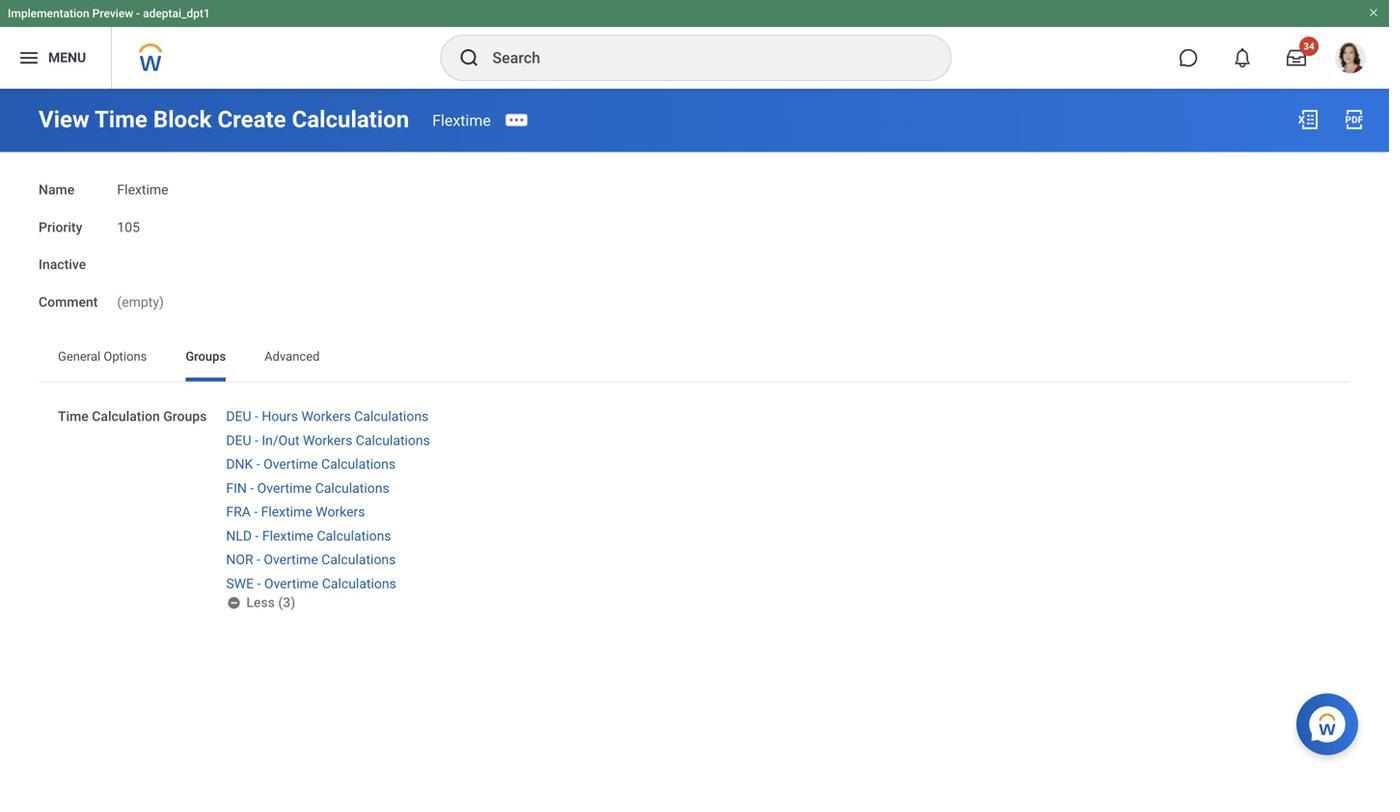 Task type: locate. For each thing, give the bounding box(es) containing it.
flextime up nld - flextime calculations link
[[261, 504, 312, 520]]

- for deu - hours workers calculations
[[255, 409, 259, 425]]

time down general
[[58, 409, 89, 425]]

workers up nld - flextime calculations link
[[316, 504, 365, 520]]

0 horizontal spatial time
[[58, 409, 89, 425]]

1 horizontal spatial calculation
[[292, 106, 409, 133]]

hours
[[262, 409, 298, 425]]

overtime
[[264, 457, 318, 472], [257, 480, 312, 496], [264, 552, 318, 568], [264, 576, 319, 592]]

view printable version (pdf) image
[[1343, 108, 1366, 131]]

flextime down fra - flextime workers at the left
[[262, 528, 314, 544]]

overtime down in/out
[[264, 457, 318, 472]]

- right dnk
[[256, 457, 260, 472]]

1 vertical spatial calculation
[[92, 409, 160, 425]]

nor - overtime calculations link
[[226, 548, 396, 568]]

calculations
[[354, 409, 429, 425], [356, 433, 430, 449], [321, 457, 396, 472], [315, 480, 390, 496], [317, 528, 391, 544], [322, 552, 396, 568], [322, 576, 396, 592]]

(3)
[[278, 595, 295, 611]]

inactive
[[39, 257, 86, 273]]

calculations up deu - in/out workers calculations link
[[354, 409, 429, 425]]

1 vertical spatial workers
[[303, 433, 353, 449]]

-
[[136, 7, 140, 20], [255, 409, 259, 425], [255, 433, 259, 449], [256, 457, 260, 472], [250, 480, 254, 496], [254, 504, 258, 520], [255, 528, 259, 544], [257, 552, 260, 568], [257, 576, 261, 592]]

deu up dnk
[[226, 433, 251, 449]]

overtime up (3)
[[264, 576, 319, 592]]

dnk - overtime calculations
[[226, 457, 396, 472]]

overtime down the nld - flextime calculations
[[264, 552, 318, 568]]

1 vertical spatial deu
[[226, 433, 251, 449]]

implementation preview -   adeptai_dpt1
[[8, 7, 210, 20]]

calculations for nor - overtime calculations
[[322, 552, 396, 568]]

- left the hours
[[255, 409, 259, 425]]

adeptai_dpt1
[[143, 7, 210, 20]]

deu - hours workers calculations
[[226, 409, 429, 425]]

calculations down dnk - overtime calculations
[[315, 480, 390, 496]]

1 vertical spatial groups
[[163, 409, 207, 425]]

- up the less (3) dropdown button
[[257, 576, 261, 592]]

fin - overtime calculations
[[226, 480, 390, 496]]

calculations up the swe - overtime calculations link
[[322, 552, 396, 568]]

flextime up priority element
[[117, 182, 168, 198]]

- right fra
[[254, 504, 258, 520]]

groups
[[186, 349, 226, 364], [163, 409, 207, 425]]

in/out
[[262, 433, 300, 449]]

calculations down the deu - in/out workers calculations
[[321, 457, 396, 472]]

groups left the hours
[[163, 409, 207, 425]]

34
[[1304, 41, 1315, 52]]

advanced
[[265, 349, 320, 364]]

nor - overtime calculations
[[226, 552, 396, 568]]

swe - overtime calculations
[[226, 576, 396, 592]]

0 vertical spatial deu
[[226, 409, 251, 425]]

time right "view"
[[95, 106, 148, 133]]

- inside menu banner
[[136, 7, 140, 20]]

general options
[[58, 349, 147, 364]]

deu - in/out workers calculations
[[226, 433, 430, 449]]

2 deu from the top
[[226, 433, 251, 449]]

tab list
[[39, 335, 1351, 382]]

- right fin
[[250, 480, 254, 496]]

34 button
[[1276, 37, 1319, 79]]

flextime inside nld - flextime calculations link
[[262, 528, 314, 544]]

calculations down nor - overtime calculations
[[322, 576, 396, 592]]

workers down deu - hours workers calculations
[[303, 433, 353, 449]]

time
[[95, 106, 148, 133], [58, 409, 89, 425]]

1 vertical spatial time
[[58, 409, 89, 425]]

- for nor - overtime calculations
[[257, 552, 260, 568]]

tab list containing general options
[[39, 335, 1351, 382]]

- right preview
[[136, 7, 140, 20]]

menu banner
[[0, 0, 1390, 89]]

profile logan mcneil image
[[1336, 42, 1366, 77]]

priority element
[[117, 208, 140, 236]]

- right the nor
[[257, 552, 260, 568]]

1 deu from the top
[[226, 409, 251, 425]]

flextime
[[432, 111, 491, 130], [117, 182, 168, 198], [261, 504, 312, 520], [262, 528, 314, 544]]

fin
[[226, 480, 247, 496]]

1 horizontal spatial time
[[95, 106, 148, 133]]

dnk
[[226, 457, 253, 472]]

workers for in/out
[[303, 433, 353, 449]]

workers
[[302, 409, 351, 425], [303, 433, 353, 449], [316, 504, 365, 520]]

dnk - overtime calculations link
[[226, 453, 396, 472]]

workers for flextime
[[316, 504, 365, 520]]

overtime for nor
[[264, 552, 318, 568]]

calculations up the nor - overtime calculations link
[[317, 528, 391, 544]]

menu
[[48, 50, 86, 66]]

- left in/out
[[255, 433, 259, 449]]

view time block create calculation main content
[[0, 89, 1390, 682]]

- right nld
[[255, 528, 259, 544]]

options
[[104, 349, 147, 364]]

overtime up fra - flextime workers link
[[257, 480, 312, 496]]

groups right options
[[186, 349, 226, 364]]

2 vertical spatial workers
[[316, 504, 365, 520]]

less
[[246, 595, 275, 611]]

0 vertical spatial workers
[[302, 409, 351, 425]]

general
[[58, 349, 101, 364]]

workers up deu - in/out workers calculations link
[[302, 409, 351, 425]]

deu for deu - hours workers calculations
[[226, 409, 251, 425]]

calculations for swe - overtime calculations
[[322, 576, 396, 592]]

less (3) button
[[226, 593, 297, 612]]

(empty)
[[117, 294, 164, 310]]

overtime for swe
[[264, 576, 319, 592]]

deu
[[226, 409, 251, 425], [226, 433, 251, 449]]

deu left the hours
[[226, 409, 251, 425]]

calculation
[[292, 106, 409, 133], [92, 409, 160, 425]]

0 vertical spatial groups
[[186, 349, 226, 364]]

calculations for dnk - overtime calculations
[[321, 457, 396, 472]]



Task type: vqa. For each thing, say whether or not it's contained in the screenshot.
the rightmost total element
no



Task type: describe. For each thing, give the bounding box(es) containing it.
block
[[153, 106, 212, 133]]

menu button
[[0, 27, 111, 89]]

fra
[[226, 504, 251, 520]]

fra - flextime workers link
[[226, 500, 365, 520]]

nld - flextime calculations link
[[226, 524, 391, 544]]

nld - flextime calculations
[[226, 528, 391, 544]]

overtime for dnk
[[264, 457, 318, 472]]

flextime down search image
[[432, 111, 491, 130]]

calculations down deu - hours workers calculations
[[356, 433, 430, 449]]

0 vertical spatial calculation
[[292, 106, 409, 133]]

flextime link
[[432, 111, 491, 130]]

- for deu - in/out workers calculations
[[255, 433, 259, 449]]

calculations for fin - overtime calculations
[[315, 480, 390, 496]]

create
[[218, 106, 286, 133]]

0 horizontal spatial calculation
[[92, 409, 160, 425]]

swe - overtime calculations link
[[226, 572, 396, 592]]

export to excel image
[[1297, 108, 1320, 131]]

name
[[39, 182, 75, 198]]

105
[[117, 219, 140, 235]]

comment
[[39, 294, 98, 310]]

swe
[[226, 576, 254, 592]]

time calculation groups
[[58, 409, 207, 425]]

tab list inside view time block create calculation main content
[[39, 335, 1351, 382]]

- for fra - flextime workers
[[254, 504, 258, 520]]

- for swe - overtime calculations
[[257, 576, 261, 592]]

calculations for nld - flextime calculations
[[317, 528, 391, 544]]

fin - overtime calculations link
[[226, 477, 390, 496]]

notifications large image
[[1233, 48, 1253, 68]]

implementation
[[8, 7, 89, 20]]

view time block create calculation
[[39, 106, 409, 133]]

- for dnk - overtime calculations
[[256, 457, 260, 472]]

deu - hours workers calculations link
[[226, 405, 429, 425]]

nor
[[226, 552, 253, 568]]

name element
[[117, 170, 168, 199]]

items selected list
[[226, 405, 461, 593]]

flextime inside fra - flextime workers link
[[261, 504, 312, 520]]

- for fin - overtime calculations
[[250, 480, 254, 496]]

less (3)
[[246, 595, 295, 611]]

workers for hours
[[302, 409, 351, 425]]

deu - in/out workers calculations link
[[226, 429, 430, 449]]

view
[[39, 106, 89, 133]]

Search Workday  search field
[[493, 37, 911, 79]]

search image
[[458, 46, 481, 69]]

fra - flextime workers
[[226, 504, 365, 520]]

priority
[[39, 219, 82, 235]]

- for nld - flextime calculations
[[255, 528, 259, 544]]

preview
[[92, 7, 133, 20]]

overtime for fin
[[257, 480, 312, 496]]

deu for deu - in/out workers calculations
[[226, 433, 251, 449]]

inbox large image
[[1287, 48, 1307, 68]]

groups inside tab list
[[186, 349, 226, 364]]

0 vertical spatial time
[[95, 106, 148, 133]]

justify image
[[17, 46, 41, 69]]

close environment banner image
[[1368, 7, 1380, 18]]

nld
[[226, 528, 252, 544]]



